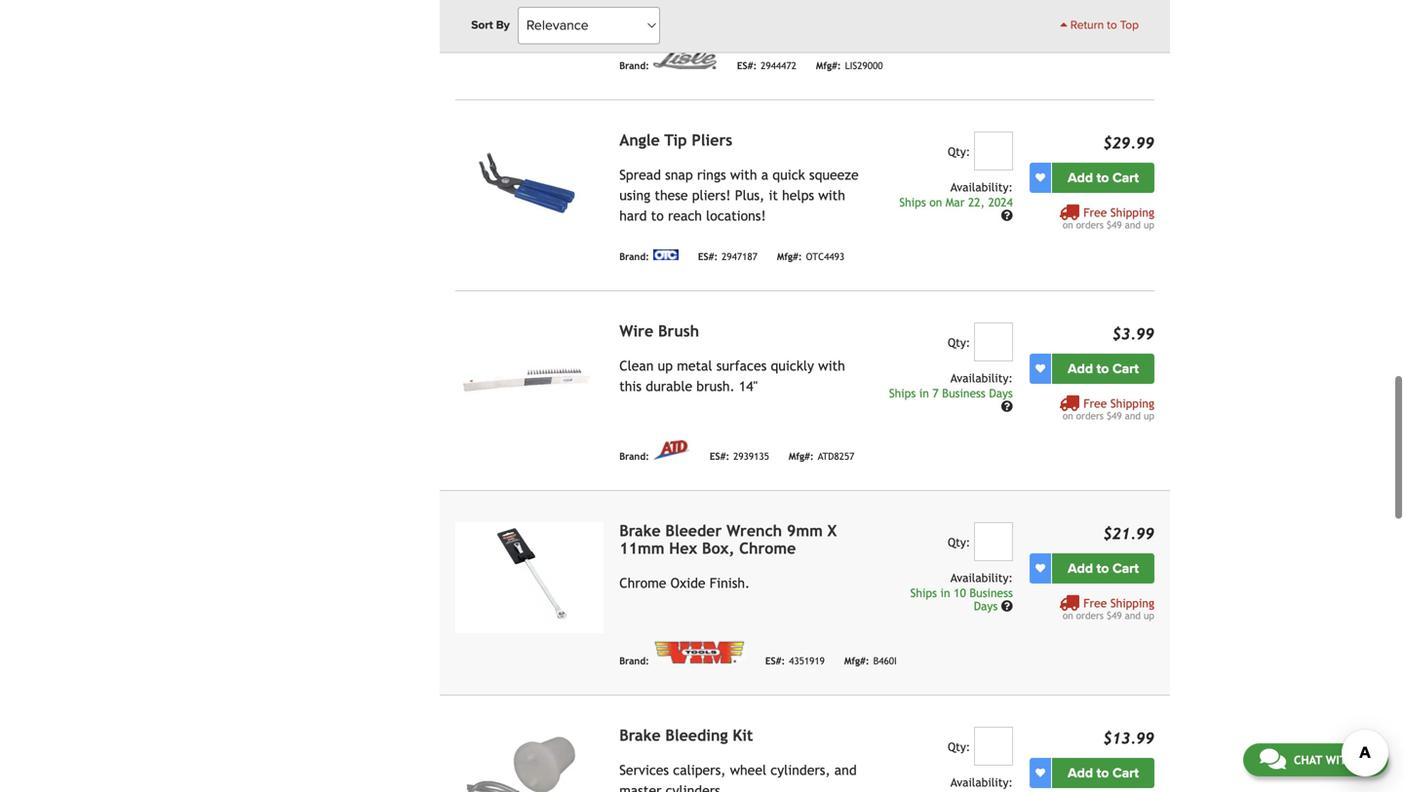 Task type: locate. For each thing, give the bounding box(es) containing it.
2 add to cart button from the top
[[1052, 354, 1155, 384]]

shipping for $3.99
[[1111, 397, 1155, 410]]

3 cart from the top
[[1113, 561, 1139, 577]]

free shipping on orders $49 and up down '$21.99' at the right of the page
[[1063, 597, 1155, 621]]

es#: left 2939135
[[710, 451, 730, 462]]

with right quickly
[[818, 358, 845, 374]]

up inside the clean up metal surfaces quickly with this durable brush. 14"
[[658, 358, 673, 374]]

chrome down 11mm
[[619, 576, 667, 591]]

free shipping on orders $49 and up down $3.99
[[1063, 397, 1155, 422]]

pliers!
[[692, 187, 731, 203]]

orders down '$21.99' at the right of the page
[[1076, 610, 1104, 621]]

add to cart button down $3.99
[[1052, 354, 1155, 384]]

0 vertical spatial free
[[1084, 206, 1107, 219]]

add to cart button down '$21.99' at the right of the page
[[1052, 554, 1155, 584]]

4 cart from the top
[[1113, 765, 1139, 782]]

None number field
[[974, 131, 1013, 170], [974, 323, 1013, 362], [974, 522, 1013, 562], [974, 727, 1013, 766], [974, 131, 1013, 170], [974, 323, 1013, 362], [974, 522, 1013, 562], [974, 727, 1013, 766]]

orders
[[1076, 219, 1104, 230], [1076, 410, 1104, 422], [1076, 610, 1104, 621]]

up down $29.99
[[1144, 219, 1155, 230]]

0 vertical spatial free shipping on orders $49 and up
[[1063, 206, 1155, 230]]

2 vertical spatial free
[[1084, 597, 1107, 610]]

top
[[1120, 18, 1139, 32]]

9mm
[[787, 522, 823, 540]]

0 horizontal spatial chrome
[[619, 576, 667, 591]]

1 add to wish list image from the top
[[1036, 564, 1045, 574]]

shipping down '$21.99' at the right of the page
[[1111, 597, 1155, 610]]

up
[[1144, 219, 1155, 230], [658, 358, 673, 374], [1144, 410, 1155, 422], [1144, 610, 1155, 621]]

es#: 4351919
[[765, 656, 825, 667]]

to for $13.99
[[1097, 765, 1109, 782]]

3 orders from the top
[[1076, 610, 1104, 621]]

1 vertical spatial chrome
[[619, 576, 667, 591]]

chrome inside brake bleeder wrench 9mm x 11mm hex box, chrome
[[739, 540, 796, 558]]

3 add from the top
[[1068, 561, 1093, 577]]

days
[[989, 386, 1013, 400], [974, 600, 998, 613]]

free down $29.99
[[1084, 206, 1107, 219]]

0 vertical spatial question circle image
[[1001, 209, 1013, 221]]

2 add to wish list image from the top
[[1036, 769, 1045, 778]]

2 shipping from the top
[[1111, 397, 1155, 410]]

es#:
[[737, 60, 757, 71], [698, 251, 718, 262], [710, 451, 730, 462], [765, 656, 785, 667]]

0 vertical spatial business
[[942, 386, 986, 400]]

add for $3.99
[[1068, 361, 1093, 377]]

1 vertical spatial add to wish list image
[[1036, 364, 1045, 374]]

shipping down $29.99
[[1111, 206, 1155, 219]]

add to wish list image for $3.99
[[1036, 364, 1045, 374]]

and inside services calipers, wheel cylinders, and master cylinders
[[835, 763, 857, 778]]

business right '10'
[[970, 586, 1013, 600]]

add to cart for $29.99
[[1068, 169, 1139, 186]]

es#: left "4351919"
[[765, 656, 785, 667]]

cart for $29.99
[[1113, 169, 1139, 186]]

free shipping on orders $49 and up for $29.99
[[1063, 206, 1155, 230]]

availability:
[[951, 180, 1013, 194], [951, 371, 1013, 385], [951, 571, 1013, 585], [951, 776, 1013, 790]]

add to cart for $21.99
[[1068, 561, 1139, 577]]

vim tools - corporate logo image
[[653, 640, 746, 665]]

1 vertical spatial in
[[941, 586, 950, 600]]

add to cart
[[1068, 169, 1139, 186], [1068, 361, 1139, 377], [1068, 561, 1139, 577], [1068, 765, 1139, 782]]

$49 down $29.99
[[1107, 219, 1122, 230]]

1 horizontal spatial chrome
[[739, 540, 796, 558]]

0 vertical spatial add to wish list image
[[1036, 564, 1045, 574]]

cylinders,
[[771, 763, 831, 778]]

free for $21.99
[[1084, 597, 1107, 610]]

1 question circle image from the top
[[1001, 209, 1013, 221]]

cart down $29.99
[[1113, 169, 1139, 186]]

wire brush link
[[619, 322, 699, 340]]

0 vertical spatial ships
[[900, 195, 926, 209]]

ships left mar in the right top of the page
[[900, 195, 926, 209]]

shipping down $3.99
[[1111, 397, 1155, 410]]

add to cart down the $13.99
[[1068, 765, 1139, 782]]

master
[[619, 783, 662, 793]]

question circle image
[[1001, 401, 1013, 412]]

in left 7
[[919, 386, 929, 400]]

2 $49 from the top
[[1107, 410, 1122, 422]]

on for $29.99
[[1063, 219, 1073, 230]]

2 add to wish list image from the top
[[1036, 364, 1045, 374]]

brake
[[619, 522, 661, 540], [619, 727, 661, 745]]

kit
[[733, 727, 753, 745]]

brand: left atd tools - corporate logo at the left bottom of the page
[[619, 451, 649, 462]]

1 vertical spatial add to wish list image
[[1036, 769, 1045, 778]]

ships
[[900, 195, 926, 209], [889, 386, 916, 400], [911, 586, 937, 600]]

cart down '$21.99' at the right of the page
[[1113, 561, 1139, 577]]

free for $3.99
[[1084, 397, 1107, 410]]

2 vertical spatial orders
[[1076, 610, 1104, 621]]

business for $21.99
[[970, 586, 1013, 600]]

brand: for brake
[[619, 656, 649, 667]]

3 shipping from the top
[[1111, 597, 1155, 610]]

chrome oxide finish.
[[619, 576, 750, 591]]

1 free shipping on orders $49 and up from the top
[[1063, 206, 1155, 230]]

chat with us
[[1294, 754, 1372, 768]]

2 cart from the top
[[1113, 361, 1139, 377]]

2 question circle image from the top
[[1001, 601, 1013, 612]]

days for $3.99
[[989, 386, 1013, 400]]

cart down $3.99
[[1113, 361, 1139, 377]]

on for $21.99
[[1063, 610, 1073, 621]]

it
[[769, 187, 778, 203]]

brake left hex
[[619, 522, 661, 540]]

chrome right box,
[[739, 540, 796, 558]]

and for $3.99
[[1125, 410, 1141, 422]]

$49 down $3.99
[[1107, 410, 1122, 422]]

wheel
[[730, 763, 767, 778]]

es#2947187 - otc4493 - angle tip pliers - spread snap rings with a quick squeeze using these pliers! plus, it helps with hard to reach locations! - otc - audi bmw volkswagen mercedes benz mini porsche image
[[456, 131, 604, 243]]

1 add from the top
[[1068, 169, 1093, 186]]

rings
[[697, 167, 726, 183]]

calipers,
[[673, 763, 726, 778]]

1 free from the top
[[1084, 206, 1107, 219]]

$49 down '$21.99' at the right of the page
[[1107, 610, 1122, 621]]

es#: for tip
[[698, 251, 718, 262]]

and for $21.99
[[1125, 610, 1141, 621]]

brand: left lisle - corporate logo
[[619, 60, 649, 71]]

3 add to cart button from the top
[[1052, 554, 1155, 584]]

in for $21.99
[[941, 586, 950, 600]]

spread snap rings with a quick squeeze using these pliers! plus, it helps with hard to reach locations!
[[619, 167, 859, 224]]

chat with us link
[[1243, 744, 1389, 777]]

orders for $3.99
[[1076, 410, 1104, 422]]

and down '$21.99' at the right of the page
[[1125, 610, 1141, 621]]

days right '10'
[[974, 600, 998, 613]]

orders for $29.99
[[1076, 219, 1104, 230]]

1 vertical spatial shipping
[[1111, 397, 1155, 410]]

free shipping on orders $49 and up down $29.99
[[1063, 206, 1155, 230]]

cart
[[1113, 169, 1139, 186], [1113, 361, 1139, 377], [1113, 561, 1139, 577], [1113, 765, 1139, 782]]

up down '$21.99' at the right of the page
[[1144, 610, 1155, 621]]

cart down the $13.99
[[1113, 765, 1139, 782]]

1 qty: from the top
[[948, 145, 971, 158]]

add to wish list image
[[1036, 173, 1045, 183], [1036, 364, 1045, 374]]

add to wish list image
[[1036, 564, 1045, 574], [1036, 769, 1045, 778]]

0 vertical spatial chrome
[[739, 540, 796, 558]]

1 add to wish list image from the top
[[1036, 173, 1045, 183]]

4 add from the top
[[1068, 765, 1093, 782]]

0 vertical spatial add to wish list image
[[1036, 173, 1045, 183]]

1 vertical spatial orders
[[1076, 410, 1104, 422]]

up down $3.99
[[1144, 410, 1155, 422]]

0 vertical spatial shipping
[[1111, 206, 1155, 219]]

mfg#: left the atd8257
[[789, 451, 814, 462]]

1 $49 from the top
[[1107, 219, 1122, 230]]

2 qty: from the top
[[948, 336, 971, 349]]

1 vertical spatial business
[[970, 586, 1013, 600]]

4 brand: from the top
[[619, 656, 649, 667]]

free down '$21.99' at the right of the page
[[1084, 597, 1107, 610]]

wire brush
[[619, 322, 699, 340]]

add to cart down $3.99
[[1068, 361, 1139, 377]]

and right cylinders,
[[835, 763, 857, 778]]

ships left 7
[[889, 386, 916, 400]]

es#: 2947187
[[698, 251, 758, 262]]

mfg#: left "otc4493"
[[777, 251, 802, 262]]

1 vertical spatial question circle image
[[1001, 601, 1013, 612]]

business
[[942, 386, 986, 400], [970, 586, 1013, 600]]

free shipping on orders $49 and up for $21.99
[[1063, 597, 1155, 621]]

3 add to cart from the top
[[1068, 561, 1139, 577]]

1 add to cart button from the top
[[1052, 163, 1155, 193]]

brake inside brake bleeder wrench 9mm x 11mm hex box, chrome
[[619, 522, 661, 540]]

b460i
[[873, 656, 897, 667]]

bleeding
[[665, 727, 728, 745]]

brake up services
[[619, 727, 661, 745]]

22,
[[968, 195, 985, 209]]

4 add to cart button from the top
[[1052, 758, 1155, 789]]

shipping
[[1111, 206, 1155, 219], [1111, 397, 1155, 410], [1111, 597, 1155, 610]]

11mm
[[619, 540, 665, 558]]

2 free from the top
[[1084, 397, 1107, 410]]

0 vertical spatial orders
[[1076, 219, 1104, 230]]

free
[[1084, 206, 1107, 219], [1084, 397, 1107, 410], [1084, 597, 1107, 610]]

to
[[1107, 18, 1117, 32], [1097, 169, 1109, 186], [651, 208, 664, 224], [1097, 361, 1109, 377], [1097, 561, 1109, 577], [1097, 765, 1109, 782]]

mfg#: for brake bleeder wrench 9mm x 11mm hex box, chrome
[[844, 656, 870, 667]]

up up the durable on the left of the page
[[658, 358, 673, 374]]

in
[[919, 386, 929, 400], [941, 586, 950, 600]]

4 availability: from the top
[[951, 776, 1013, 790]]

1 vertical spatial brake
[[619, 727, 661, 745]]

metal
[[677, 358, 712, 374]]

2 vertical spatial $49
[[1107, 610, 1122, 621]]

ships inside ships in 10 business days
[[911, 586, 937, 600]]

es#: 2939135
[[710, 451, 769, 462]]

2939135
[[734, 451, 769, 462]]

hex
[[669, 540, 698, 558]]

1 brake from the top
[[619, 522, 661, 540]]

3 availability: from the top
[[951, 571, 1013, 585]]

question circle image
[[1001, 209, 1013, 221], [1001, 601, 1013, 612]]

es#: left 2947187 on the top of page
[[698, 251, 718, 262]]

orders down $29.99
[[1076, 219, 1104, 230]]

1 vertical spatial days
[[974, 600, 998, 613]]

on for $3.99
[[1063, 410, 1073, 422]]

up for $3.99
[[1144, 410, 1155, 422]]

3 qty: from the top
[[948, 536, 971, 549]]

1 availability: from the top
[[951, 180, 1013, 194]]

by
[[496, 18, 510, 32]]

comments image
[[1260, 748, 1286, 771]]

2 brake from the top
[[619, 727, 661, 745]]

orders for $21.99
[[1076, 610, 1104, 621]]

2947187
[[722, 251, 758, 262]]

4 add to cart from the top
[[1068, 765, 1139, 782]]

ships left '10'
[[911, 586, 937, 600]]

2 add from the top
[[1068, 361, 1093, 377]]

mfg#: otc4493
[[777, 251, 845, 262]]

0 vertical spatial days
[[989, 386, 1013, 400]]

2 free shipping on orders $49 and up from the top
[[1063, 397, 1155, 422]]

and down $3.99
[[1125, 410, 1141, 422]]

up for $21.99
[[1144, 610, 1155, 621]]

2 vertical spatial free shipping on orders $49 and up
[[1063, 597, 1155, 621]]

with down squeeze
[[818, 187, 845, 203]]

days inside ships in 10 business days
[[974, 600, 998, 613]]

mfg#: for angle tip pliers
[[777, 251, 802, 262]]

and down $29.99
[[1125, 219, 1141, 230]]

1 vertical spatial $49
[[1107, 410, 1122, 422]]

services calipers, wheel cylinders, and master cylinders
[[619, 763, 857, 793]]

angle tip pliers
[[619, 131, 733, 149]]

1 cart from the top
[[1113, 169, 1139, 186]]

this
[[619, 379, 642, 394]]

add for $13.99
[[1068, 765, 1093, 782]]

atd tools - corporate logo image
[[653, 441, 690, 460]]

brake bleeder wrench 9mm x 11mm hex box, chrome
[[619, 522, 837, 558]]

with
[[730, 167, 757, 183], [818, 187, 845, 203], [818, 358, 845, 374], [1326, 754, 1355, 768]]

$3.99
[[1112, 325, 1155, 343]]

orders right question circle icon
[[1076, 410, 1104, 422]]

1 shipping from the top
[[1111, 206, 1155, 219]]

es#2939135 - atd8257 - wire brush - clean up metal surfaces quickly with this durable brush. 14" - atd tools - audi bmw volkswagen mercedes benz mini porsche image
[[456, 323, 604, 434]]

free right question circle icon
[[1084, 397, 1107, 410]]

otc - corporate logo image
[[653, 249, 679, 260]]

0 vertical spatial in
[[919, 386, 929, 400]]

angle
[[619, 131, 660, 149]]

add to cart down '$21.99' at the right of the page
[[1068, 561, 1139, 577]]

in inside ships in 10 business days
[[941, 586, 950, 600]]

1 add to cart from the top
[[1068, 169, 1139, 186]]

0 horizontal spatial in
[[919, 386, 929, 400]]

qty:
[[948, 145, 971, 158], [948, 336, 971, 349], [948, 536, 971, 549], [948, 740, 971, 754]]

add to cart button
[[1052, 163, 1155, 193], [1052, 354, 1155, 384], [1052, 554, 1155, 584], [1052, 758, 1155, 789]]

1 vertical spatial free
[[1084, 397, 1107, 410]]

2 vertical spatial shipping
[[1111, 597, 1155, 610]]

1 orders from the top
[[1076, 219, 1104, 230]]

business right 7
[[942, 386, 986, 400]]

0 vertical spatial brake
[[619, 522, 661, 540]]

days up question circle icon
[[989, 386, 1013, 400]]

14"
[[739, 379, 758, 394]]

sort
[[471, 18, 493, 32]]

add to cart button down $29.99
[[1052, 163, 1155, 193]]

1 vertical spatial free shipping on orders $49 and up
[[1063, 397, 1155, 422]]

wrench
[[727, 522, 782, 540]]

3 free from the top
[[1084, 597, 1107, 610]]

mfg#: lis29000
[[816, 60, 883, 71]]

brand: left 'otc - corporate logo' on the left of the page
[[619, 251, 649, 262]]

2 vertical spatial ships
[[911, 586, 937, 600]]

2 add to cart from the top
[[1068, 361, 1139, 377]]

in left '10'
[[941, 586, 950, 600]]

brake bleeding kit
[[619, 727, 753, 745]]

business inside ships in 10 business days
[[970, 586, 1013, 600]]

add to cart button down the $13.99
[[1052, 758, 1155, 789]]

$49
[[1107, 219, 1122, 230], [1107, 410, 1122, 422], [1107, 610, 1122, 621]]

lisle - corporate logo image
[[653, 45, 718, 69]]

1 horizontal spatial in
[[941, 586, 950, 600]]

es#2944472 - lis29000 - hand impact driver  - 3/8" drive. - lisle - audi bmw volkswagen mercedes benz mini porsche image
[[456, 0, 604, 38]]

add to cart down $29.99
[[1068, 169, 1139, 186]]

chrome
[[739, 540, 796, 558], [619, 576, 667, 591]]

in for $3.99
[[919, 386, 929, 400]]

3 free shipping on orders $49 and up from the top
[[1063, 597, 1155, 621]]

mar
[[946, 195, 965, 209]]

question circle image for $21.99
[[1001, 601, 1013, 612]]

brand: left vim tools - corporate logo
[[619, 656, 649, 667]]

free shipping on orders $49 and up for $3.99
[[1063, 397, 1155, 422]]

2 availability: from the top
[[951, 371, 1013, 385]]

to inside spread snap rings with a quick squeeze using these pliers! plus, it helps with hard to reach locations!
[[651, 208, 664, 224]]

0 vertical spatial $49
[[1107, 219, 1122, 230]]

finish.
[[710, 576, 750, 591]]

$49 for $3.99
[[1107, 410, 1122, 422]]

3 $49 from the top
[[1107, 610, 1122, 621]]

add
[[1068, 169, 1093, 186], [1068, 361, 1093, 377], [1068, 561, 1093, 577], [1068, 765, 1093, 782]]

3 brand: from the top
[[619, 451, 649, 462]]

mfg#: left 'b460i'
[[844, 656, 870, 667]]

ships for pliers
[[900, 195, 926, 209]]

return to top
[[1068, 18, 1139, 32]]

2 orders from the top
[[1076, 410, 1104, 422]]

free for $29.99
[[1084, 206, 1107, 219]]

2 brand: from the top
[[619, 251, 649, 262]]

days for $21.99
[[974, 600, 998, 613]]

angle tip pliers link
[[619, 131, 733, 149]]



Task type: describe. For each thing, give the bounding box(es) containing it.
wire
[[619, 322, 654, 340]]

with left a
[[730, 167, 757, 183]]

reach
[[668, 208, 702, 224]]

clean up metal surfaces quickly with this durable brush. 14"
[[619, 358, 845, 394]]

up for $29.99
[[1144, 219, 1155, 230]]

$21.99
[[1103, 525, 1155, 543]]

brush
[[658, 322, 699, 340]]

add to cart button for $29.99
[[1052, 163, 1155, 193]]

7
[[933, 386, 939, 400]]

quickly
[[771, 358, 814, 374]]

to for $3.99
[[1097, 361, 1109, 377]]

to inside return to top link
[[1107, 18, 1117, 32]]

these
[[655, 187, 688, 203]]

ships in 10 business days
[[911, 586, 1013, 613]]

services
[[619, 763, 669, 778]]

add for $21.99
[[1068, 561, 1093, 577]]

add to wish list image for $13.99
[[1036, 769, 1045, 778]]

es#: for bleeder
[[765, 656, 785, 667]]

otc4493
[[806, 251, 845, 262]]

with left us
[[1326, 754, 1355, 768]]

$13.99
[[1103, 730, 1155, 748]]

$49 for $29.99
[[1107, 219, 1122, 230]]

pliers
[[692, 131, 733, 149]]

brand: for angle
[[619, 251, 649, 262]]

spread
[[619, 167, 661, 183]]

ships on mar 22, 2024
[[900, 195, 1013, 209]]

add to cart button for $13.99
[[1052, 758, 1155, 789]]

qty: for $29.99
[[948, 145, 971, 158]]

es#2944315 - lis19200 - brake bleeding kit - services calipers, wheel cylinders, and master cylinders - lisle - audi bmw volkswagen mercedes benz mini porsche image
[[456, 727, 604, 793]]

shipping for $21.99
[[1111, 597, 1155, 610]]

qty: for $21.99
[[948, 536, 971, 549]]

es#: left 2944472
[[737, 60, 757, 71]]

cart for $21.99
[[1113, 561, 1139, 577]]

atd8257
[[818, 451, 855, 462]]

a
[[761, 167, 769, 183]]

2024
[[989, 195, 1013, 209]]

sort by
[[471, 18, 510, 32]]

chat
[[1294, 754, 1323, 768]]

add for $29.99
[[1068, 169, 1093, 186]]

business for $3.99
[[942, 386, 986, 400]]

availability: for $21.99
[[951, 571, 1013, 585]]

lis29000
[[845, 60, 883, 71]]

quick
[[773, 167, 805, 183]]

$29.99
[[1103, 134, 1155, 152]]

1 vertical spatial ships
[[889, 386, 916, 400]]

brand: for wire
[[619, 451, 649, 462]]

add to cart for $3.99
[[1068, 361, 1139, 377]]

using
[[619, 187, 651, 203]]

return
[[1071, 18, 1104, 32]]

shipping for $29.99
[[1111, 206, 1155, 219]]

4351919
[[789, 656, 825, 667]]

qty: for $3.99
[[948, 336, 971, 349]]

mfg#: left lis29000
[[816, 60, 841, 71]]

clean
[[619, 358, 654, 374]]

brake bleeding kit link
[[619, 727, 753, 745]]

add to cart for $13.99
[[1068, 765, 1139, 782]]

to for $21.99
[[1097, 561, 1109, 577]]

question circle image for $29.99
[[1001, 209, 1013, 221]]

bleeder
[[665, 522, 722, 540]]

availability: for $3.99
[[951, 371, 1013, 385]]

durable
[[646, 379, 693, 394]]

add to cart button for $3.99
[[1052, 354, 1155, 384]]

us
[[1358, 754, 1372, 768]]

add to cart button for $21.99
[[1052, 554, 1155, 584]]

plus,
[[735, 187, 765, 203]]

es#4351919 - b460i - brake bleeder wrench 9mm x 11mm hex box, chrome  - chrome oxide finish. - vim tools - audi bmw volkswagen mini porsche image
[[456, 522, 604, 634]]

mfg#: atd8257
[[789, 451, 855, 462]]

brush.
[[697, 379, 735, 394]]

squeeze
[[809, 167, 859, 183]]

ships in 7 business days
[[889, 386, 1013, 400]]

to for $29.99
[[1097, 169, 1109, 186]]

mfg#: b460i
[[844, 656, 897, 667]]

2944472
[[761, 60, 797, 71]]

tip
[[665, 131, 687, 149]]

es#: for brush
[[710, 451, 730, 462]]

oxide
[[671, 576, 706, 591]]

cart for $13.99
[[1113, 765, 1139, 782]]

$49 for $21.99
[[1107, 610, 1122, 621]]

mfg#: for wire brush
[[789, 451, 814, 462]]

locations!
[[706, 208, 766, 224]]

ships for wrench
[[911, 586, 937, 600]]

snap
[[665, 167, 693, 183]]

add to wish list image for $21.99
[[1036, 564, 1045, 574]]

box,
[[702, 540, 735, 558]]

brake for brake bleeder wrench 9mm x 11mm hex box, chrome
[[619, 522, 661, 540]]

with inside the clean up metal surfaces quickly with this durable brush. 14"
[[818, 358, 845, 374]]

caret up image
[[1060, 19, 1068, 30]]

return to top link
[[1060, 17, 1139, 34]]

and for $29.99
[[1125, 219, 1141, 230]]

es#: 2944472
[[737, 60, 797, 71]]

brake for brake bleeding kit
[[619, 727, 661, 745]]

4 qty: from the top
[[948, 740, 971, 754]]

10
[[954, 586, 966, 600]]

availability: for $29.99
[[951, 180, 1013, 194]]

cylinders
[[666, 783, 721, 793]]

add to wish list image for $29.99
[[1036, 173, 1045, 183]]

helps
[[782, 187, 814, 203]]

brake bleeder wrench 9mm x 11mm hex box, chrome link
[[619, 522, 837, 558]]

1 brand: from the top
[[619, 60, 649, 71]]

hard
[[619, 208, 647, 224]]

cart for $3.99
[[1113, 361, 1139, 377]]

x
[[828, 522, 837, 540]]

surfaces
[[717, 358, 767, 374]]



Task type: vqa. For each thing, say whether or not it's contained in the screenshot.


